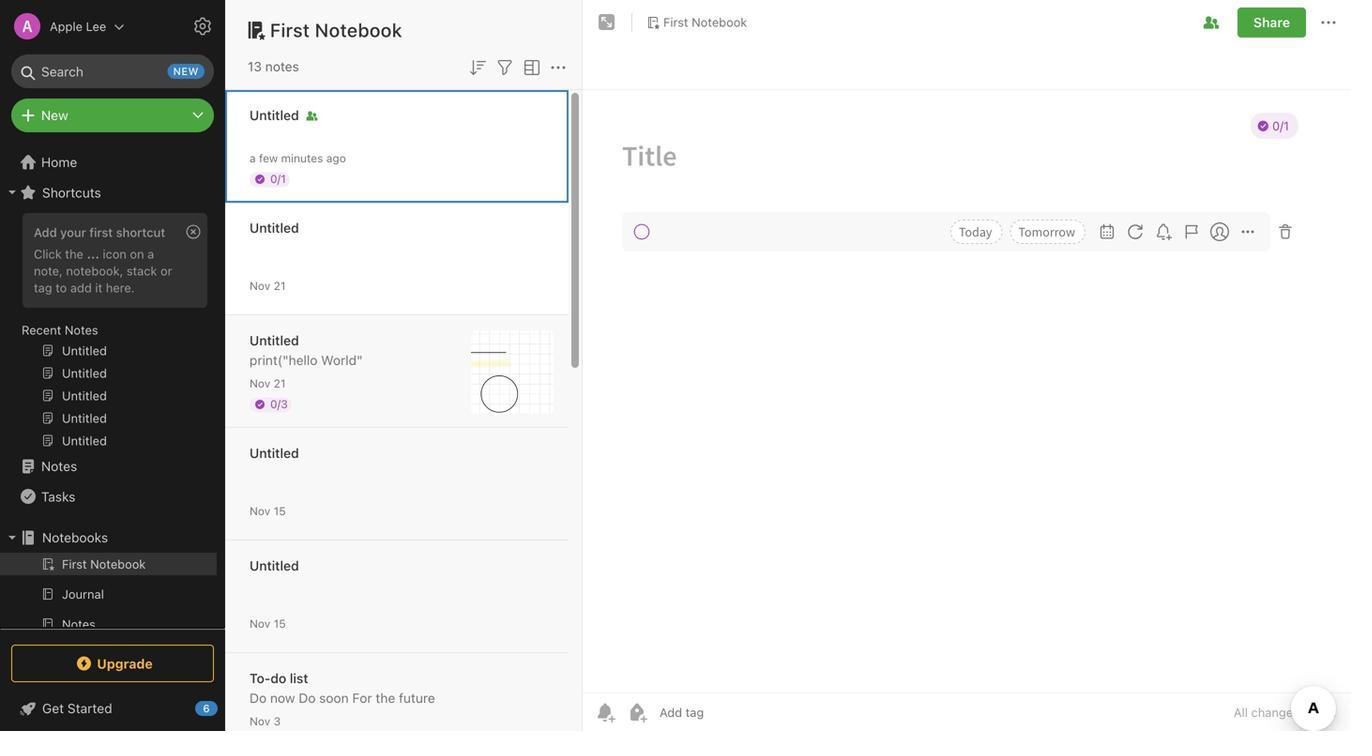 Task type: locate. For each thing, give the bounding box(es) containing it.
1 do from the left
[[250, 690, 267, 706]]

3 untitled from the top
[[250, 333, 299, 348]]

1 21 from the top
[[274, 279, 286, 292]]

2 nov from the top
[[250, 377, 271, 390]]

0 vertical spatial nov 21
[[250, 279, 286, 292]]

1 horizontal spatial first
[[664, 15, 688, 29]]

more actions image inside note window element
[[1318, 11, 1340, 34]]

1 vertical spatial nov 15
[[250, 617, 286, 630]]

notes
[[65, 323, 98, 337], [41, 458, 77, 474]]

1 vertical spatial nov 21
[[250, 377, 286, 390]]

3 nov from the top
[[250, 504, 271, 518]]

0 vertical spatial group
[[0, 207, 217, 459]]

notebook,
[[66, 264, 123, 278]]

nov 21 up 0/3
[[250, 377, 286, 390]]

1 horizontal spatial notebook
[[692, 15, 747, 29]]

more actions field right view options field
[[547, 54, 570, 79]]

first notebook
[[664, 15, 747, 29], [270, 19, 403, 41]]

the
[[65, 247, 83, 261], [376, 690, 395, 706]]

to
[[56, 280, 67, 295]]

nov
[[250, 279, 271, 292], [250, 377, 271, 390], [250, 504, 271, 518], [250, 617, 271, 630], [250, 715, 271, 728]]

note window element
[[583, 0, 1351, 731]]

new
[[173, 65, 199, 77]]

Account field
[[0, 8, 125, 45]]

the right for
[[376, 690, 395, 706]]

tree
[[0, 147, 225, 731]]

5 nov from the top
[[250, 715, 271, 728]]

1 vertical spatial group
[[0, 553, 217, 673]]

more actions field right share button
[[1318, 8, 1340, 38]]

1 group from the top
[[0, 207, 217, 459]]

1 nov 21 from the top
[[250, 279, 286, 292]]

first notebook inside button
[[664, 15, 747, 29]]

nov 15
[[250, 504, 286, 518], [250, 617, 286, 630]]

to-do list do now do soon for the future nov 3
[[250, 671, 435, 728]]

more actions image right view options field
[[547, 56, 570, 79]]

1 horizontal spatial more actions field
[[1318, 8, 1340, 38]]

world"
[[321, 352, 363, 368]]

1 vertical spatial 21
[[274, 377, 286, 390]]

0 horizontal spatial first notebook
[[270, 19, 403, 41]]

more actions image inside note list element
[[547, 56, 570, 79]]

1 horizontal spatial the
[[376, 690, 395, 706]]

a left few
[[250, 152, 256, 165]]

for
[[352, 690, 372, 706]]

more actions image for the leftmost more actions field
[[547, 56, 570, 79]]

click
[[34, 247, 62, 261]]

expand notebooks image
[[5, 530, 20, 545]]

a right on
[[147, 247, 154, 261]]

started
[[67, 701, 112, 716]]

0 horizontal spatial a
[[147, 247, 154, 261]]

more actions image right share button
[[1318, 11, 1340, 34]]

1 vertical spatial the
[[376, 690, 395, 706]]

untitled
[[250, 107, 299, 123], [250, 220, 299, 236], [250, 333, 299, 348], [250, 445, 299, 461], [250, 558, 299, 573]]

21 up 0/3
[[274, 377, 286, 390]]

nov 21
[[250, 279, 286, 292], [250, 377, 286, 390]]

add
[[70, 280, 92, 295]]

stack
[[127, 264, 157, 278]]

Sort options field
[[466, 54, 489, 79]]

get
[[42, 701, 64, 716]]

Add filters field
[[494, 54, 516, 79]]

0 vertical spatial 15
[[274, 504, 286, 518]]

notes right recent
[[65, 323, 98, 337]]

1 horizontal spatial more actions image
[[1318, 11, 1340, 34]]

1 horizontal spatial first notebook
[[664, 15, 747, 29]]

on
[[130, 247, 144, 261]]

do down list
[[299, 690, 316, 706]]

apple lee
[[50, 19, 106, 33]]

first right expand note icon
[[664, 15, 688, 29]]

saved
[[1303, 705, 1336, 719]]

0 vertical spatial 21
[[274, 279, 286, 292]]

changes
[[1252, 705, 1300, 719]]

0 horizontal spatial notebook
[[315, 19, 403, 41]]

0 vertical spatial a
[[250, 152, 256, 165]]

0 vertical spatial the
[[65, 247, 83, 261]]

0 horizontal spatial first
[[270, 19, 310, 41]]

shortcuts
[[42, 185, 101, 200]]

15
[[274, 504, 286, 518], [274, 617, 286, 630]]

shortcut
[[116, 225, 165, 239]]

4 untitled from the top
[[250, 445, 299, 461]]

do
[[250, 690, 267, 706], [299, 690, 316, 706]]

More actions field
[[1318, 8, 1340, 38], [547, 54, 570, 79]]

notes link
[[0, 451, 217, 481]]

nov 21 up untitled print("hello world"
[[250, 279, 286, 292]]

1 vertical spatial 15
[[274, 617, 286, 630]]

a
[[250, 152, 256, 165], [147, 247, 154, 261]]

2 untitled from the top
[[250, 220, 299, 236]]

more actions image for the topmost more actions field
[[1318, 11, 1340, 34]]

note,
[[34, 264, 63, 278]]

first
[[664, 15, 688, 29], [270, 19, 310, 41]]

add your first shortcut
[[34, 225, 165, 239]]

a few minutes ago
[[250, 152, 346, 165]]

icon
[[103, 247, 127, 261]]

notes up tasks
[[41, 458, 77, 474]]

new button
[[11, 99, 214, 132]]

0 vertical spatial more actions field
[[1318, 8, 1340, 38]]

tag
[[34, 280, 52, 295]]

0 horizontal spatial the
[[65, 247, 83, 261]]

1 horizontal spatial do
[[299, 690, 316, 706]]

new search field
[[24, 54, 205, 88]]

add
[[34, 225, 57, 239]]

a inside note list element
[[250, 152, 256, 165]]

lee
[[86, 19, 106, 33]]

0 vertical spatial nov 15
[[250, 504, 286, 518]]

21
[[274, 279, 286, 292], [274, 377, 286, 390]]

click the ...
[[34, 247, 99, 261]]

0/3
[[270, 397, 288, 411]]

cell
[[0, 553, 217, 575]]

icon on a note, notebook, stack or tag to add it here.
[[34, 247, 172, 295]]

21 up untitled print("hello world"
[[274, 279, 286, 292]]

print("hello
[[250, 352, 318, 368]]

first up notes
[[270, 19, 310, 41]]

to-
[[250, 671, 271, 686]]

the left ...
[[65, 247, 83, 261]]

minutes
[[281, 152, 323, 165]]

few
[[259, 152, 278, 165]]

13 notes
[[248, 59, 299, 74]]

1 horizontal spatial a
[[250, 152, 256, 165]]

0 vertical spatial more actions image
[[1318, 11, 1340, 34]]

1 vertical spatial more actions image
[[547, 56, 570, 79]]

1 untitled from the top
[[250, 107, 299, 123]]

tree containing home
[[0, 147, 225, 731]]

notebook
[[692, 15, 747, 29], [315, 19, 403, 41]]

1 vertical spatial more actions field
[[547, 54, 570, 79]]

do down to-
[[250, 690, 267, 706]]

13
[[248, 59, 262, 74]]

0 horizontal spatial do
[[250, 690, 267, 706]]

1 vertical spatial a
[[147, 247, 154, 261]]

...
[[87, 247, 99, 261]]

more actions image
[[1318, 11, 1340, 34], [547, 56, 570, 79]]

the inside the to-do list do now do soon for the future nov 3
[[376, 690, 395, 706]]

home link
[[0, 147, 225, 177]]

0 horizontal spatial more actions image
[[547, 56, 570, 79]]

untitled print("hello world"
[[250, 333, 363, 368]]

group
[[0, 207, 217, 459], [0, 553, 217, 673]]

6
[[203, 702, 210, 715]]



Task type: describe. For each thing, give the bounding box(es) containing it.
all
[[1234, 705, 1248, 719]]

add filters image
[[494, 56, 516, 79]]

notebook inside note list element
[[315, 19, 403, 41]]

notebook inside button
[[692, 15, 747, 29]]

it
[[95, 280, 102, 295]]

first inside note list element
[[270, 19, 310, 41]]

note list element
[[225, 0, 583, 731]]

1 vertical spatial notes
[[41, 458, 77, 474]]

first notebook inside note list element
[[270, 19, 403, 41]]

your
[[60, 225, 86, 239]]

new
[[41, 107, 68, 123]]

first inside button
[[664, 15, 688, 29]]

do
[[271, 671, 286, 686]]

shortcuts button
[[0, 177, 217, 207]]

recent notes
[[22, 323, 98, 337]]

add a reminder image
[[594, 701, 617, 724]]

2 do from the left
[[299, 690, 316, 706]]

Note Editor text field
[[583, 90, 1351, 693]]

0 horizontal spatial more actions field
[[547, 54, 570, 79]]

first notebook button
[[640, 9, 754, 36]]

2 21 from the top
[[274, 377, 286, 390]]

2 nov 21 from the top
[[250, 377, 286, 390]]

Help and Learning task checklist field
[[0, 694, 225, 724]]

1 nov from the top
[[250, 279, 271, 292]]

View options field
[[516, 54, 543, 79]]

group containing add your first shortcut
[[0, 207, 217, 459]]

here.
[[106, 280, 135, 295]]

recent
[[22, 323, 61, 337]]

apple
[[50, 19, 83, 33]]

notes
[[265, 59, 299, 74]]

2 nov 15 from the top
[[250, 617, 286, 630]]

tasks button
[[0, 481, 217, 511]]

share
[[1254, 15, 1290, 30]]

Add tag field
[[658, 704, 799, 720]]

a inside icon on a note, notebook, stack or tag to add it here.
[[147, 247, 154, 261]]

or
[[161, 264, 172, 278]]

home
[[41, 154, 77, 170]]

expand note image
[[596, 11, 618, 34]]

add tag image
[[626, 701, 648, 724]]

5 untitled from the top
[[250, 558, 299, 573]]

list
[[290, 671, 308, 686]]

settings image
[[191, 15, 214, 38]]

now
[[270, 690, 295, 706]]

untitled inside untitled print("hello world"
[[250, 333, 299, 348]]

upgrade button
[[11, 645, 214, 682]]

notebooks
[[42, 530, 108, 545]]

thumbnail image
[[471, 331, 554, 413]]

first
[[89, 225, 113, 239]]

1 15 from the top
[[274, 504, 286, 518]]

future
[[399, 690, 435, 706]]

notebooks link
[[0, 523, 217, 553]]

4 nov from the top
[[250, 617, 271, 630]]

upgrade
[[97, 656, 153, 671]]

2 group from the top
[[0, 553, 217, 673]]

0/1
[[270, 172, 286, 185]]

soon
[[319, 690, 349, 706]]

get started
[[42, 701, 112, 716]]

share button
[[1238, 8, 1306, 38]]

ago
[[326, 152, 346, 165]]

3
[[274, 715, 281, 728]]

tasks
[[41, 489, 75, 504]]

2 15 from the top
[[274, 617, 286, 630]]

all changes saved
[[1234, 705, 1336, 719]]

1 nov 15 from the top
[[250, 504, 286, 518]]

nov inside the to-do list do now do soon for the future nov 3
[[250, 715, 271, 728]]

0 vertical spatial notes
[[65, 323, 98, 337]]

Search text field
[[24, 54, 201, 88]]

click to collapse image
[[218, 696, 232, 719]]



Task type: vqa. For each thing, say whether or not it's contained in the screenshot.
More Actions FIELD within the Note Window ELEMENT
yes



